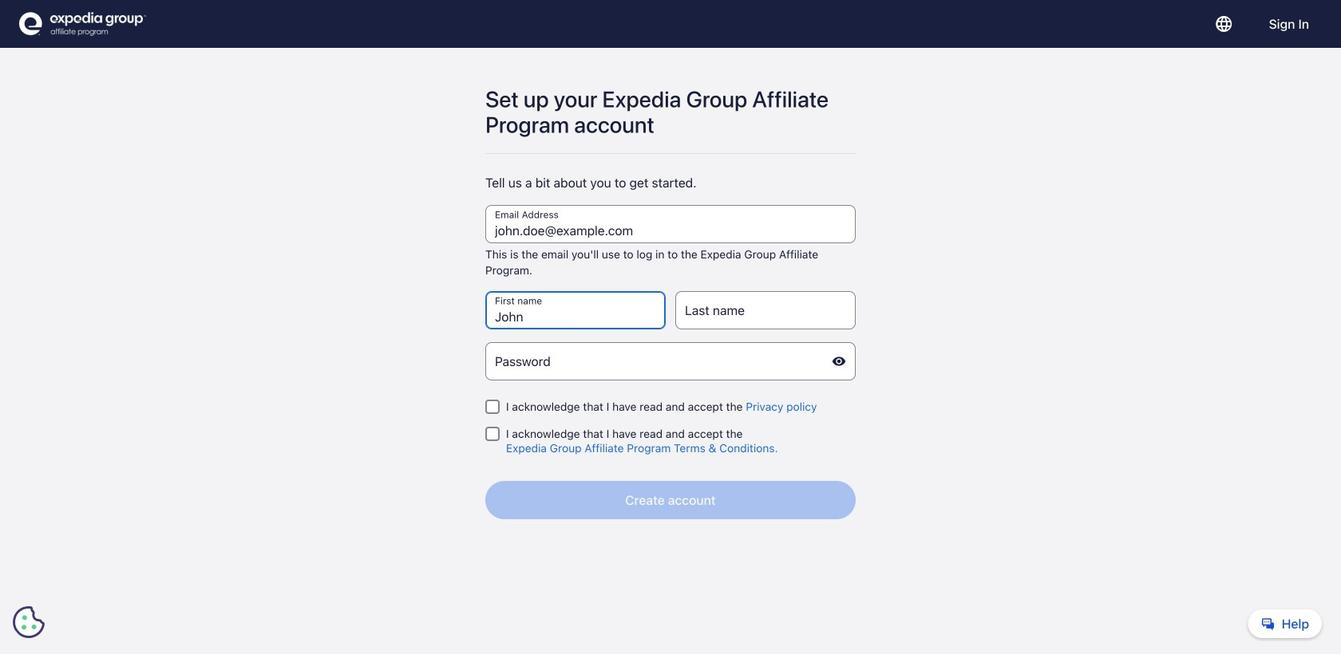 Task type: vqa. For each thing, say whether or not it's contained in the screenshot.
the leading image
no



Task type: describe. For each thing, give the bounding box(es) containing it.
cookie preferences image
[[13, 607, 45, 639]]

small image
[[832, 355, 846, 369]]



Task type: locate. For each thing, give the bounding box(es) containing it.
dialog
[[0, 0, 1341, 655]]

None text field
[[485, 291, 666, 330]]

language image
[[1215, 14, 1234, 34]]

None text field
[[676, 291, 856, 330]]

None email field
[[485, 205, 856, 244]]

expedia group affiliate program image
[[19, 12, 146, 36]]

None password field
[[485, 343, 856, 381]]



